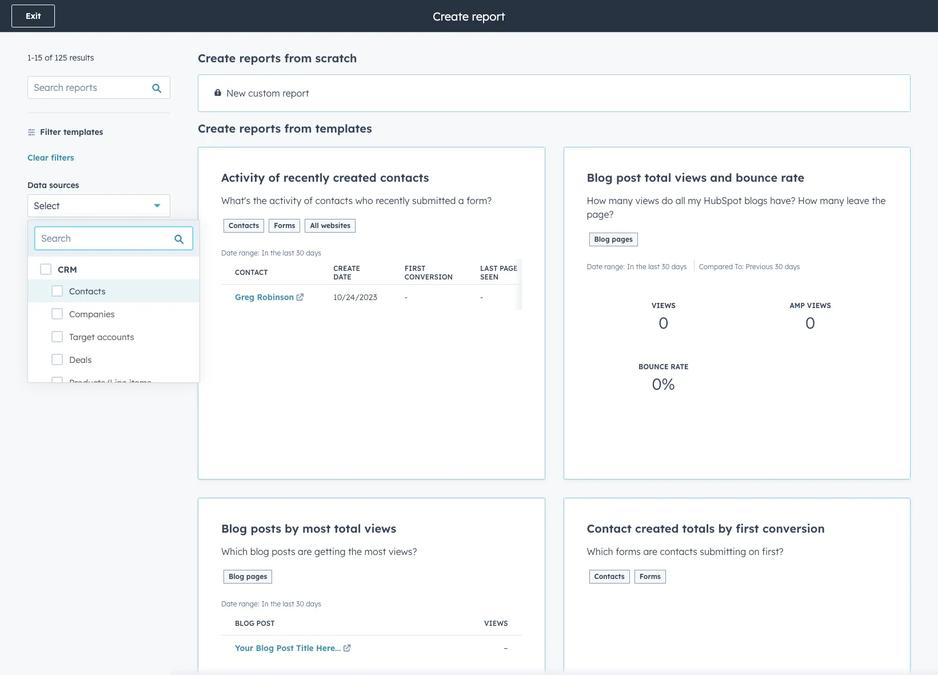 Task type: describe. For each thing, give the bounding box(es) containing it.
all
[[310, 221, 319, 230]]

1 vertical spatial search search field
[[35, 227, 193, 250]]

filter templates
[[40, 127, 103, 137]]

blog pages for 0
[[595, 235, 633, 244]]

1 vertical spatial last
[[649, 263, 660, 271]]

your
[[235, 644, 253, 654]]

range: for blog posts by most total views
[[239, 600, 259, 609]]

websites
[[321, 221, 351, 230]]

blog
[[250, 546, 269, 558]]

125
[[55, 53, 67, 63]]

1 horizontal spatial created
[[635, 522, 679, 536]]

submitting
[[700, 546, 747, 558]]

forms for created
[[640, 573, 661, 581]]

0%
[[652, 374, 676, 394]]

and
[[711, 170, 733, 185]]

filter
[[40, 127, 61, 137]]

–
[[504, 644, 508, 654]]

all
[[676, 195, 686, 206]]

which forms are contacts submitting on first?
[[587, 546, 784, 558]]

1 vertical spatial in
[[627, 263, 634, 271]]

date down page?
[[587, 263, 603, 271]]

pages for views
[[246, 573, 267, 581]]

1 vertical spatial range:
[[605, 263, 625, 271]]

do
[[662, 195, 673, 206]]

days right previous
[[785, 263, 801, 271]]

last for blog posts by most total views
[[283, 600, 294, 609]]

my
[[688, 195, 702, 206]]

0 vertical spatial rate
[[781, 170, 805, 185]]

here...
[[316, 644, 341, 654]]

0 vertical spatial recently
[[284, 170, 330, 185]]

contact for contact created totals by first conversion
[[587, 522, 632, 536]]

reports for scratch
[[239, 51, 281, 65]]

first conversion
[[405, 264, 453, 281]]

1 vertical spatial total
[[334, 522, 361, 536]]

compared to: previous 30 days
[[699, 263, 801, 271]]

select button
[[27, 245, 170, 268]]

seen
[[480, 273, 499, 281]]

create date
[[334, 264, 360, 281]]

contacts for of
[[315, 195, 353, 206]]

report inside "page section" element
[[472, 9, 505, 23]]

conversion
[[405, 273, 453, 281]]

15
[[34, 53, 42, 63]]

post
[[277, 644, 294, 654]]

pages for 0
[[612, 235, 633, 244]]

blog pages for views
[[229, 573, 267, 581]]

create for create reports from templates
[[198, 121, 236, 136]]

2 horizontal spatial of
[[304, 195, 313, 206]]

visualization
[[27, 231, 78, 241]]

contacts for activity
[[229, 221, 259, 230]]

link opens in a new window image for by
[[343, 645, 351, 654]]

first
[[736, 522, 759, 536]]

1 horizontal spatial templates
[[315, 121, 372, 136]]

bounce
[[736, 170, 778, 185]]

30 inside greg robinson option
[[296, 249, 304, 257]]

new custom report
[[226, 88, 309, 99]]

1 - from the left
[[405, 293, 408, 303]]

0 inside views 0
[[659, 313, 669, 333]]

greg
[[235, 293, 255, 303]]

create reports from templates
[[198, 121, 372, 136]]

totals
[[683, 522, 715, 536]]

1 how from the left
[[587, 195, 606, 206]]

how many views do all my hubspot blogs have? how many leave the page?
[[587, 195, 886, 220]]

10/24/2023
[[334, 293, 377, 303]]

0 vertical spatial most
[[303, 522, 331, 536]]

link opens in a new window image for recently
[[296, 294, 304, 303]]

getting
[[315, 546, 346, 558]]

1 horizontal spatial of
[[269, 170, 280, 185]]

greg robinson link
[[235, 293, 306, 303]]

custom
[[248, 88, 280, 99]]

forms
[[616, 546, 641, 558]]

in for activity of recently created contacts
[[262, 249, 269, 257]]

activity
[[221, 170, 265, 185]]

target accounts
[[69, 332, 134, 343]]

0 vertical spatial search search field
[[27, 76, 170, 99]]

previous
[[746, 263, 773, 271]]

2 horizontal spatial contacts
[[660, 546, 698, 558]]

date up greg
[[221, 249, 237, 257]]

amp
[[790, 301, 805, 310]]

amp views 0
[[790, 301, 831, 333]]

contact for contact
[[235, 268, 268, 277]]

days up title at the left
[[306, 600, 322, 609]]

results
[[70, 53, 94, 63]]

1 vertical spatial posts
[[272, 546, 295, 558]]

exit link
[[11, 5, 55, 27]]

2 by from the left
[[719, 522, 733, 536]]

blog post
[[235, 620, 275, 628]]

views for views 0
[[652, 301, 676, 310]]

all websites
[[310, 221, 351, 230]]

select for visualization
[[34, 251, 60, 262]]

in for blog posts by most total views
[[262, 600, 269, 609]]

last page seen
[[480, 264, 518, 281]]

robinson
[[257, 293, 294, 303]]

which blog posts are getting the most views?
[[221, 546, 417, 558]]

bounce rate 0%
[[639, 363, 689, 394]]

page
[[500, 264, 518, 273]]

create for create reports from scratch
[[198, 51, 236, 65]]

on
[[749, 546, 760, 558]]

your blog post title here...
[[235, 644, 341, 654]]

post for blog post
[[257, 620, 275, 628]]

create reports from scratch
[[198, 51, 357, 65]]

target
[[69, 332, 95, 343]]

forms for of
[[274, 221, 295, 230]]

who
[[355, 195, 373, 206]]

views inside how many views do all my hubspot blogs have? how many leave the page?
[[636, 195, 660, 206]]

days left compared
[[672, 263, 687, 271]]

your blog post title here... link
[[235, 644, 353, 654]]

which for blog
[[221, 546, 248, 558]]

crm
[[58, 264, 77, 275]]

reports for templates
[[239, 121, 281, 136]]

what's
[[221, 195, 251, 206]]

bounce
[[639, 363, 669, 371]]

form?
[[467, 195, 492, 206]]



Task type: vqa. For each thing, say whether or not it's contained in the screenshot.


Task type: locate. For each thing, give the bounding box(es) containing it.
contacts inside option
[[229, 221, 259, 230]]

1 vertical spatial from
[[285, 121, 312, 136]]

-
[[405, 293, 408, 303], [480, 293, 484, 303]]

0 vertical spatial post
[[617, 170, 641, 185]]

new
[[226, 88, 246, 99]]

1 horizontal spatial total
[[645, 170, 672, 185]]

2 0 from the left
[[806, 313, 816, 333]]

1 horizontal spatial report
[[472, 9, 505, 23]]

0 horizontal spatial contacts
[[69, 286, 106, 297]]

most up which blog posts are getting the most views?
[[303, 522, 331, 536]]

1 horizontal spatial contacts
[[229, 221, 259, 230]]

created up what's the activity of contacts who recently submitted a form?
[[333, 170, 377, 185]]

activity of recently created contacts
[[221, 170, 429, 185]]

1 horizontal spatial contacts
[[380, 170, 429, 185]]

last for activity of recently created contacts
[[283, 249, 294, 257]]

last up your blog post title here...
[[283, 600, 294, 609]]

first
[[405, 264, 426, 273]]

scratch
[[315, 51, 357, 65]]

2 vertical spatial in
[[262, 600, 269, 609]]

are
[[298, 546, 312, 558], [644, 546, 658, 558]]

1 horizontal spatial pages
[[612, 235, 633, 244]]

title
[[296, 644, 314, 654]]

greg robinson
[[235, 293, 294, 303]]

pages down blog
[[246, 573, 267, 581]]

2 how from the left
[[799, 195, 818, 206]]

0 horizontal spatial are
[[298, 546, 312, 558]]

range:
[[239, 249, 259, 257], [605, 263, 625, 271], [239, 600, 259, 609]]

0 vertical spatial range:
[[239, 249, 259, 257]]

forms down activity
[[274, 221, 295, 230]]

1 vertical spatial of
[[269, 170, 280, 185]]

data
[[27, 180, 47, 190]]

total up do at the top of the page
[[645, 170, 672, 185]]

deals
[[69, 355, 92, 365]]

1 horizontal spatial post
[[617, 170, 641, 185]]

0 horizontal spatial contacts
[[315, 195, 353, 206]]

how
[[587, 195, 606, 206], [799, 195, 818, 206]]

1 vertical spatial pages
[[246, 573, 267, 581]]

0 horizontal spatial rate
[[671, 363, 689, 371]]

products/line
[[69, 377, 127, 388]]

1 by from the left
[[285, 522, 299, 536]]

by left first
[[719, 522, 733, 536]]

0 horizontal spatial how
[[587, 195, 606, 206]]

None checkbox
[[564, 147, 911, 480], [198, 498, 545, 675], [564, 147, 911, 480], [198, 498, 545, 675]]

1-
[[27, 53, 34, 63]]

blog post total views and bounce rate
[[587, 170, 805, 185]]

create for create date
[[334, 264, 360, 273]]

items
[[129, 377, 151, 388]]

most
[[303, 522, 331, 536], [365, 546, 386, 558]]

contacts down what's
[[229, 221, 259, 230]]

range: for activity of recently created contacts
[[239, 249, 259, 257]]

1 vertical spatial forms
[[640, 573, 661, 581]]

last inside option
[[283, 249, 294, 257]]

blog
[[587, 170, 613, 185], [595, 235, 610, 244], [221, 522, 247, 536], [229, 573, 244, 581], [235, 620, 255, 628], [256, 644, 274, 654]]

rate inside bounce rate 0%
[[671, 363, 689, 371]]

conversion
[[763, 522, 825, 536]]

blog posts by most total views
[[221, 522, 397, 536]]

link opens in a new window image
[[296, 294, 304, 303], [296, 294, 304, 303], [343, 645, 351, 654]]

0 horizontal spatial -
[[405, 293, 408, 303]]

last
[[283, 249, 294, 257], [649, 263, 660, 271], [283, 600, 294, 609]]

0 vertical spatial of
[[45, 53, 52, 63]]

0 inside amp views 0
[[806, 313, 816, 333]]

recently
[[284, 170, 330, 185], [376, 195, 410, 206]]

blog pages
[[595, 235, 633, 244], [229, 573, 267, 581]]

contacts
[[229, 221, 259, 230], [69, 286, 106, 297], [595, 573, 625, 581]]

clear filters button
[[27, 151, 74, 165]]

from
[[285, 51, 312, 65], [285, 121, 312, 136]]

2 - from the left
[[480, 293, 484, 303]]

submitted
[[412, 195, 456, 206]]

1 vertical spatial blog pages
[[229, 573, 267, 581]]

created up which forms are contacts submitting on first? on the bottom of page
[[635, 522, 679, 536]]

templates right filter
[[63, 127, 103, 137]]

1 are from the left
[[298, 546, 312, 558]]

Search search field
[[27, 76, 170, 99], [35, 227, 193, 250]]

clear
[[27, 153, 49, 163]]

which for contact
[[587, 546, 614, 558]]

0 vertical spatial posts
[[251, 522, 281, 536]]

1 horizontal spatial many
[[820, 195, 845, 206]]

views?
[[389, 546, 417, 558]]

range: up greg
[[239, 249, 259, 257]]

0 horizontal spatial templates
[[63, 127, 103, 137]]

1 vertical spatial select
[[34, 251, 60, 262]]

2 vertical spatial date range: in the last 30 days
[[221, 600, 322, 609]]

2 vertical spatial of
[[304, 195, 313, 206]]

contacts down totals
[[660, 546, 698, 558]]

from down new custom report
[[285, 121, 312, 136]]

0 vertical spatial blog pages
[[595, 235, 633, 244]]

contact created totals by first conversion
[[587, 522, 825, 536]]

date inside create date
[[334, 273, 352, 281]]

days inside option
[[306, 249, 322, 257]]

filters
[[51, 153, 74, 163]]

views right amp
[[808, 301, 831, 310]]

0 vertical spatial views
[[652, 301, 676, 310]]

0 vertical spatial created
[[333, 170, 377, 185]]

create inside "page section" element
[[433, 9, 469, 23]]

select down visualization
[[34, 251, 60, 262]]

1 reports from the top
[[239, 51, 281, 65]]

date range: in the last 30 days for blog posts by most total views
[[221, 600, 322, 609]]

contacts up companies at top
[[69, 286, 106, 297]]

how up page?
[[587, 195, 606, 206]]

0 vertical spatial total
[[645, 170, 672, 185]]

templates up activity of recently created contacts
[[315, 121, 372, 136]]

exit
[[26, 11, 41, 21]]

1 from from the top
[[285, 51, 312, 65]]

0 vertical spatial pages
[[612, 235, 633, 244]]

1 horizontal spatial forms
[[640, 573, 661, 581]]

post for blog post total views and bounce rate
[[617, 170, 641, 185]]

1 vertical spatial most
[[365, 546, 386, 558]]

30
[[296, 249, 304, 257], [662, 263, 670, 271], [775, 263, 783, 271], [296, 600, 304, 609]]

of right "15"
[[45, 53, 52, 63]]

forms down forms
[[640, 573, 661, 581]]

0 vertical spatial contact
[[235, 268, 268, 277]]

0 horizontal spatial total
[[334, 522, 361, 536]]

page section element
[[0, 0, 939, 32]]

search search field down select dropdown button
[[35, 227, 193, 250]]

1 vertical spatial rate
[[671, 363, 689, 371]]

from for scratch
[[285, 51, 312, 65]]

contacts down activity of recently created contacts
[[315, 195, 353, 206]]

1 horizontal spatial blog pages
[[595, 235, 633, 244]]

search search field down results
[[27, 76, 170, 99]]

rate
[[781, 170, 805, 185], [671, 363, 689, 371]]

select down data sources
[[34, 200, 60, 212]]

blog pages down blog
[[229, 573, 267, 581]]

most left views?
[[365, 546, 386, 558]]

total
[[645, 170, 672, 185], [334, 522, 361, 536]]

contacts for created
[[380, 170, 429, 185]]

days
[[306, 249, 322, 257], [672, 263, 687, 271], [785, 263, 801, 271], [306, 600, 322, 609]]

0 horizontal spatial 0
[[659, 313, 669, 333]]

last up the robinson
[[283, 249, 294, 257]]

have?
[[771, 195, 796, 206]]

0 vertical spatial select
[[34, 200, 60, 212]]

created inside option
[[333, 170, 377, 185]]

are right forms
[[644, 546, 658, 558]]

- down seen
[[480, 293, 484, 303]]

blogs
[[745, 195, 768, 206]]

0 horizontal spatial by
[[285, 522, 299, 536]]

activity
[[270, 195, 302, 206]]

compared
[[699, 263, 733, 271]]

New custom report checkbox
[[198, 74, 911, 112]]

2 select from the top
[[34, 251, 60, 262]]

contacts down forms
[[595, 573, 625, 581]]

many left the leave
[[820, 195, 845, 206]]

from left scratch
[[285, 51, 312, 65]]

in
[[262, 249, 269, 257], [627, 263, 634, 271], [262, 600, 269, 609]]

0 horizontal spatial most
[[303, 522, 331, 536]]

2 vertical spatial range:
[[239, 600, 259, 609]]

rate up have?
[[781, 170, 805, 185]]

link opens in a new window image
[[343, 645, 351, 654]]

1 which from the left
[[221, 546, 248, 558]]

days down all
[[306, 249, 322, 257]]

1 horizontal spatial are
[[644, 546, 658, 558]]

companies
[[69, 309, 115, 320]]

views left do at the top of the page
[[636, 195, 660, 206]]

reports up custom
[[239, 51, 281, 65]]

first?
[[762, 546, 784, 558]]

contact up forms
[[587, 522, 632, 536]]

contact up greg
[[235, 268, 268, 277]]

1 horizontal spatial -
[[480, 293, 484, 303]]

0 vertical spatial reports
[[239, 51, 281, 65]]

1 vertical spatial contacts
[[315, 195, 353, 206]]

0 vertical spatial last
[[283, 249, 294, 257]]

date up 10/24/2023
[[334, 273, 352, 281]]

the inside how many views do all my hubspot blogs have? how many leave the page?
[[872, 195, 886, 206]]

0 horizontal spatial contact
[[235, 268, 268, 277]]

link opens in a new window image inside your blog post title here... link
[[343, 645, 351, 654]]

none checkbox greg robinson
[[198, 147, 609, 480]]

views inside amp views 0
[[808, 301, 831, 310]]

reports down custom
[[239, 121, 281, 136]]

1 0 from the left
[[659, 313, 669, 333]]

total up getting
[[334, 522, 361, 536]]

2 which from the left
[[587, 546, 614, 558]]

create inside greg robinson option
[[334, 264, 360, 273]]

views
[[675, 170, 707, 185], [636, 195, 660, 206], [808, 301, 831, 310], [365, 522, 397, 536]]

0 horizontal spatial created
[[333, 170, 377, 185]]

date range: in the last 30 days
[[221, 249, 322, 257], [587, 263, 687, 271], [221, 600, 322, 609]]

create report
[[433, 9, 505, 23]]

contacts up submitted on the top left
[[380, 170, 429, 185]]

which left forms
[[587, 546, 614, 558]]

date range: in the last 30 days up views 0
[[587, 263, 687, 271]]

1 horizontal spatial recently
[[376, 195, 410, 206]]

1 vertical spatial post
[[257, 620, 275, 628]]

select inside popup button
[[34, 251, 60, 262]]

0 vertical spatial contacts
[[380, 170, 429, 185]]

0 horizontal spatial many
[[609, 195, 633, 206]]

None checkbox
[[198, 147, 609, 480], [564, 498, 911, 675], [564, 498, 911, 675]]

last up views 0
[[649, 263, 660, 271]]

1 horizontal spatial contact
[[587, 522, 632, 536]]

are down blog posts by most total views
[[298, 546, 312, 558]]

1-15 of 125 results
[[27, 53, 94, 63]]

select for data sources
[[34, 200, 60, 212]]

1 horizontal spatial 0
[[806, 313, 816, 333]]

1 vertical spatial recently
[[376, 195, 410, 206]]

posts right blog
[[272, 546, 295, 558]]

0 horizontal spatial blog pages
[[229, 573, 267, 581]]

recently right who on the top of page
[[376, 195, 410, 206]]

report inside new custom report option
[[283, 88, 309, 99]]

1 select from the top
[[34, 200, 60, 212]]

- down conversion
[[405, 293, 408, 303]]

2 many from the left
[[820, 195, 845, 206]]

0 vertical spatial forms
[[274, 221, 295, 230]]

1 horizontal spatial most
[[365, 546, 386, 558]]

date range: in the last 30 days up blog post
[[221, 600, 322, 609]]

2 are from the left
[[644, 546, 658, 558]]

2 reports from the top
[[239, 121, 281, 136]]

views for views
[[484, 620, 508, 628]]

1 horizontal spatial by
[[719, 522, 733, 536]]

1 vertical spatial views
[[484, 620, 508, 628]]

0 horizontal spatial of
[[45, 53, 52, 63]]

which left blog
[[221, 546, 248, 558]]

in inside option
[[262, 249, 269, 257]]

views 0
[[652, 301, 676, 333]]

1 vertical spatial date range: in the last 30 days
[[587, 263, 687, 271]]

1 vertical spatial reports
[[239, 121, 281, 136]]

views up views?
[[365, 522, 397, 536]]

0 vertical spatial from
[[285, 51, 312, 65]]

recently up activity
[[284, 170, 330, 185]]

2 vertical spatial last
[[283, 600, 294, 609]]

how right have?
[[799, 195, 818, 206]]

page?
[[587, 209, 614, 220]]

1 vertical spatial contacts
[[69, 286, 106, 297]]

create
[[433, 9, 469, 23], [198, 51, 236, 65], [198, 121, 236, 136], [334, 264, 360, 273]]

0 horizontal spatial forms
[[274, 221, 295, 230]]

0 horizontal spatial recently
[[284, 170, 330, 185]]

posts up blog
[[251, 522, 281, 536]]

leave
[[847, 195, 870, 206]]

many
[[609, 195, 633, 206], [820, 195, 845, 206]]

1 horizontal spatial rate
[[781, 170, 805, 185]]

clear filters
[[27, 153, 74, 163]]

select
[[34, 200, 60, 212], [34, 251, 60, 262]]

1 horizontal spatial which
[[587, 546, 614, 558]]

0 vertical spatial in
[[262, 249, 269, 257]]

select inside dropdown button
[[34, 200, 60, 212]]

date range: in the last 30 days inside option
[[221, 249, 322, 257]]

forms
[[274, 221, 295, 230], [640, 573, 661, 581]]

0 horizontal spatial which
[[221, 546, 248, 558]]

rate up 0%
[[671, 363, 689, 371]]

views
[[652, 301, 676, 310], [484, 620, 508, 628]]

many up page?
[[609, 195, 633, 206]]

create for create report
[[433, 9, 469, 23]]

2 horizontal spatial contacts
[[595, 573, 625, 581]]

1 horizontal spatial how
[[799, 195, 818, 206]]

a
[[459, 195, 464, 206]]

contact inside greg robinson option
[[235, 268, 268, 277]]

from for templates
[[285, 121, 312, 136]]

0 horizontal spatial pages
[[246, 573, 267, 581]]

1 vertical spatial contact
[[587, 522, 632, 536]]

1 vertical spatial created
[[635, 522, 679, 536]]

report
[[472, 9, 505, 23], [283, 88, 309, 99]]

1 many from the left
[[609, 195, 633, 206]]

contacts for contact
[[595, 573, 625, 581]]

0 vertical spatial report
[[472, 9, 505, 23]]

0 horizontal spatial report
[[283, 88, 309, 99]]

date up blog post
[[221, 600, 237, 609]]

data sources
[[27, 180, 79, 190]]

0 horizontal spatial post
[[257, 620, 275, 628]]

0 vertical spatial contacts
[[229, 221, 259, 230]]

sources
[[49, 180, 79, 190]]

date range: in the last 30 days up greg robinson link
[[221, 249, 322, 257]]

to:
[[735, 263, 744, 271]]

range: up blog post
[[239, 600, 259, 609]]

what's the activity of contacts who recently submitted a form?
[[221, 195, 492, 206]]

2 from from the top
[[285, 121, 312, 136]]

date range: in the last 30 days for activity of recently created contacts
[[221, 249, 322, 257]]

hubspot
[[704, 195, 742, 206]]

by up which blog posts are getting the most views?
[[285, 522, 299, 536]]

forms inside greg robinson option
[[274, 221, 295, 230]]

of right activity
[[304, 195, 313, 206]]

range: down page?
[[605, 263, 625, 271]]

range: inside option
[[239, 249, 259, 257]]

of up activity
[[269, 170, 280, 185]]

pages down page?
[[612, 235, 633, 244]]

0 horizontal spatial views
[[484, 620, 508, 628]]

views up my
[[675, 170, 707, 185]]

1 vertical spatial report
[[283, 88, 309, 99]]

select button
[[27, 194, 170, 217]]

products/line items
[[69, 377, 151, 388]]

blog pages down page?
[[595, 235, 633, 244]]

none checkbox containing activity of recently created contacts
[[198, 147, 609, 480]]



